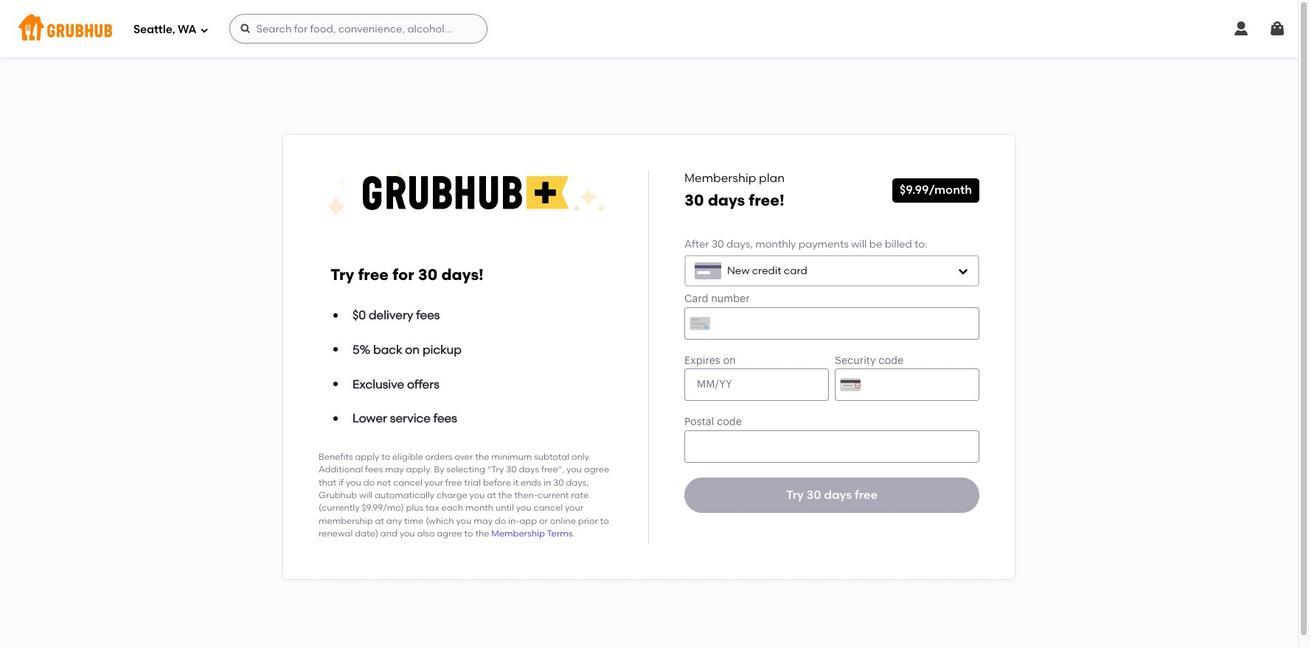 Task type: describe. For each thing, give the bounding box(es) containing it.
plus
[[406, 503, 424, 514]]

1 vertical spatial your
[[565, 503, 584, 514]]

0 vertical spatial free
[[358, 266, 389, 284]]

fees for lower service fees
[[433, 412, 457, 426]]

if
[[339, 478, 344, 488]]

1 horizontal spatial svg image
[[1269, 20, 1286, 38]]

days inside membership plan 30 days free!
[[708, 191, 745, 209]]

selecting
[[446, 465, 485, 475]]

any
[[386, 516, 402, 526]]

current
[[538, 490, 569, 501]]

0 vertical spatial the
[[475, 452, 489, 462]]

1 vertical spatial at
[[375, 516, 384, 526]]

renewal
[[319, 529, 353, 539]]

"try
[[487, 465, 504, 475]]

automatically
[[375, 490, 434, 501]]

new
[[727, 264, 750, 277]]

lower service fees
[[353, 412, 457, 426]]

additional
[[319, 465, 363, 475]]

billed
[[885, 238, 912, 251]]

.
[[573, 529, 575, 539]]

0 vertical spatial to
[[381, 452, 390, 462]]

app
[[520, 516, 537, 526]]

days, inside benefits apply to eligible orders over the minimum subtotal only. additional fees may apply. by selecting "try 30 days free", you agree that if you do not cancel your free trial before it ends in 30 days, grubhub will automatically charge you at the then-current rate (currently $9.99/mo) plus tax each month until you cancel your membership at any time (which you may do in-app or online prior to renewal date) and you also agree to the
[[566, 478, 589, 488]]

after
[[684, 238, 709, 251]]

30 inside button
[[807, 488, 821, 502]]

then-
[[514, 490, 538, 501]]

main navigation navigation
[[0, 0, 1298, 58]]

try 30 days free
[[786, 488, 878, 502]]

only.
[[572, 452, 591, 462]]

you down each
[[456, 516, 472, 526]]

membership terms .
[[491, 529, 575, 539]]

lower
[[353, 412, 387, 426]]

eligible
[[392, 452, 423, 462]]

card
[[784, 264, 807, 277]]

membership for .
[[491, 529, 545, 539]]

0 horizontal spatial svg image
[[239, 23, 251, 35]]

apply
[[355, 452, 379, 462]]

charge
[[437, 490, 467, 501]]

0 vertical spatial cancel
[[393, 478, 422, 488]]

1 horizontal spatial to
[[464, 529, 473, 539]]

30 inside membership plan 30 days free!
[[684, 191, 704, 209]]

orders
[[425, 452, 453, 462]]

before
[[483, 478, 511, 488]]

back
[[373, 343, 402, 357]]

try for try 30 days free
[[786, 488, 804, 502]]

(which
[[426, 516, 454, 526]]

after 30 days, monthly payments will be billed to:
[[684, 238, 927, 251]]

month
[[465, 503, 493, 514]]

1 horizontal spatial svg image
[[957, 265, 969, 277]]

(currently
[[319, 503, 360, 514]]

$0
[[353, 309, 366, 323]]

free inside button
[[855, 488, 878, 502]]

and
[[380, 529, 397, 539]]

date)
[[355, 529, 378, 539]]

new credit card
[[727, 264, 807, 277]]

fees inside benefits apply to eligible orders over the minimum subtotal only. additional fees may apply. by selecting "try 30 days free", you agree that if you do not cancel your free trial before it ends in 30 days, grubhub will automatically charge you at the then-current rate (currently $9.99/mo) plus tax each month until you cancel your membership at any time (which you may do in-app or online prior to renewal date) and you also agree to the
[[365, 465, 383, 475]]

2 horizontal spatial to
[[600, 516, 609, 526]]

free",
[[541, 465, 564, 475]]

0 horizontal spatial do
[[363, 478, 375, 488]]

until
[[496, 503, 514, 514]]

service
[[390, 412, 431, 426]]

5%
[[353, 343, 370, 357]]

also
[[417, 529, 435, 539]]

Search for food, convenience, alcohol... search field
[[229, 14, 487, 44]]

subtotal
[[534, 452, 569, 462]]

days inside benefits apply to eligible orders over the minimum subtotal only. additional fees may apply. by selecting "try 30 days free", you agree that if you do not cancel your free trial before it ends in 30 days, grubhub will automatically charge you at the then-current rate (currently $9.99/mo) plus tax each month until you cancel your membership at any time (which you may do in-app or online prior to renewal date) and you also agree to the
[[519, 465, 539, 475]]

0 vertical spatial your
[[425, 478, 443, 488]]

payments
[[799, 238, 849, 251]]

you up month
[[469, 490, 485, 501]]

benefits apply to eligible orders over the minimum subtotal only. additional fees may apply. by selecting "try 30 days free", you agree that if you do not cancel your free trial before it ends in 30 days, grubhub will automatically charge you at the then-current rate (currently $9.99/mo) plus tax each month until you cancel your membership at any time (which you may do in-app or online prior to renewal date) and you also agree to the
[[319, 452, 609, 539]]

prior
[[578, 516, 598, 526]]



Task type: vqa. For each thing, say whether or not it's contained in the screenshot.
'Los' to the left
no



Task type: locate. For each thing, give the bounding box(es) containing it.
wa
[[178, 23, 197, 36]]

1 horizontal spatial days,
[[726, 238, 753, 251]]

membership logo image
[[325, 171, 606, 218]]

you down the time
[[400, 529, 415, 539]]

0 vertical spatial membership
[[684, 171, 756, 185]]

do left not at bottom
[[363, 478, 375, 488]]

days, up new
[[726, 238, 753, 251]]

your down by
[[425, 478, 443, 488]]

to:
[[915, 238, 927, 251]]

2 horizontal spatial free
[[855, 488, 878, 502]]

membership up free!
[[684, 171, 756, 185]]

0 horizontal spatial free
[[358, 266, 389, 284]]

$0 delivery fees
[[353, 309, 440, 323]]

0 vertical spatial days
[[708, 191, 745, 209]]

fees right delivery
[[416, 309, 440, 323]]

ends
[[521, 478, 541, 488]]

may up not at bottom
[[385, 465, 404, 475]]

cancel
[[393, 478, 422, 488], [534, 503, 563, 514]]

minimum
[[491, 452, 532, 462]]

2 horizontal spatial days
[[824, 488, 852, 502]]

each
[[441, 503, 463, 514]]

may
[[385, 465, 404, 475], [474, 516, 493, 526]]

membership down the in-
[[491, 529, 545, 539]]

agree down only.
[[584, 465, 609, 475]]

you down only.
[[566, 465, 582, 475]]

2 horizontal spatial svg image
[[1232, 20, 1250, 38]]

1 vertical spatial cancel
[[534, 503, 563, 514]]

0 horizontal spatial your
[[425, 478, 443, 488]]

membership for 30
[[684, 171, 756, 185]]

seattle, wa
[[133, 23, 197, 36]]

0 horizontal spatial agree
[[437, 529, 462, 539]]

will inside benefits apply to eligible orders over the minimum subtotal only. additional fees may apply. by selecting "try 30 days free", you agree that if you do not cancel your free trial before it ends in 30 days, grubhub will automatically charge you at the then-current rate (currently $9.99/mo) plus tax each month until you cancel your membership at any time (which you may do in-app or online prior to renewal date) and you also agree to the
[[359, 490, 373, 501]]

you
[[566, 465, 582, 475], [346, 478, 361, 488], [469, 490, 485, 501], [516, 503, 531, 514], [456, 516, 472, 526], [400, 529, 415, 539]]

free inside benefits apply to eligible orders over the minimum subtotal only. additional fees may apply. by selecting "try 30 days free", you agree that if you do not cancel your free trial before it ends in 30 days, grubhub will automatically charge you at the then-current rate (currently $9.99/mo) plus tax each month until you cancel your membership at any time (which you may do in-app or online prior to renewal date) and you also agree to the
[[445, 478, 462, 488]]

1 vertical spatial try
[[786, 488, 804, 502]]

0 horizontal spatial svg image
[[200, 25, 208, 34]]

will left be
[[851, 238, 867, 251]]

svg image
[[1269, 20, 1286, 38], [200, 25, 208, 34]]

membership
[[684, 171, 756, 185], [491, 529, 545, 539]]

1 horizontal spatial membership
[[684, 171, 756, 185]]

on
[[405, 343, 420, 357]]

1 horizontal spatial will
[[851, 238, 867, 251]]

0 horizontal spatial membership
[[491, 529, 545, 539]]

1 vertical spatial fees
[[433, 412, 457, 426]]

to right apply
[[381, 452, 390, 462]]

days!
[[441, 266, 484, 284]]

1 horizontal spatial days
[[708, 191, 745, 209]]

to down month
[[464, 529, 473, 539]]

over
[[455, 452, 473, 462]]

0 vertical spatial fees
[[416, 309, 440, 323]]

terms
[[547, 529, 573, 539]]

you right if on the left
[[346, 478, 361, 488]]

1 horizontal spatial try
[[786, 488, 804, 502]]

1 horizontal spatial your
[[565, 503, 584, 514]]

days, up rate
[[566, 478, 589, 488]]

do left the in-
[[495, 516, 506, 526]]

5% back on pickup
[[353, 343, 462, 357]]

monthly
[[755, 238, 796, 251]]

0 vertical spatial agree
[[584, 465, 609, 475]]

0 vertical spatial do
[[363, 478, 375, 488]]

2 vertical spatial the
[[475, 529, 489, 539]]

1 vertical spatial the
[[498, 490, 512, 501]]

0 vertical spatial at
[[487, 490, 496, 501]]

exclusive offers
[[353, 377, 439, 391]]

agree down (which
[[437, 529, 462, 539]]

0 vertical spatial may
[[385, 465, 404, 475]]

0 vertical spatial try
[[330, 266, 354, 284]]

agree
[[584, 465, 609, 475], [437, 529, 462, 539]]

will
[[851, 238, 867, 251], [359, 490, 373, 501]]

fees
[[416, 309, 440, 323], [433, 412, 457, 426], [365, 465, 383, 475]]

0 horizontal spatial cancel
[[393, 478, 422, 488]]

0 horizontal spatial at
[[375, 516, 384, 526]]

not
[[377, 478, 391, 488]]

benefits
[[319, 452, 353, 462]]

0 horizontal spatial will
[[359, 490, 373, 501]]

1 vertical spatial to
[[600, 516, 609, 526]]

plan
[[759, 171, 785, 185]]

1 horizontal spatial cancel
[[534, 503, 563, 514]]

at down $9.99/mo)
[[375, 516, 384, 526]]

fees down apply
[[365, 465, 383, 475]]

1 vertical spatial days
[[519, 465, 539, 475]]

your
[[425, 478, 443, 488], [565, 503, 584, 514]]

tax
[[426, 503, 439, 514]]

membership
[[319, 516, 373, 526]]

1 vertical spatial will
[[359, 490, 373, 501]]

at down before
[[487, 490, 496, 501]]

30
[[684, 191, 704, 209], [712, 238, 724, 251], [418, 266, 438, 284], [506, 465, 517, 475], [553, 478, 564, 488], [807, 488, 821, 502]]

try free for 30 days!
[[330, 266, 484, 284]]

1 vertical spatial days,
[[566, 478, 589, 488]]

do
[[363, 478, 375, 488], [495, 516, 506, 526]]

time
[[404, 516, 424, 526]]

to right prior
[[600, 516, 609, 526]]

trial
[[464, 478, 481, 488]]

by
[[434, 465, 444, 475]]

1 vertical spatial do
[[495, 516, 506, 526]]

0 horizontal spatial try
[[330, 266, 354, 284]]

the
[[475, 452, 489, 462], [498, 490, 512, 501], [475, 529, 489, 539]]

for
[[392, 266, 414, 284]]

try 30 days free button
[[684, 478, 979, 514]]

the right over
[[475, 452, 489, 462]]

the down month
[[475, 529, 489, 539]]

cancel up or
[[534, 503, 563, 514]]

at
[[487, 490, 496, 501], [375, 516, 384, 526]]

1 vertical spatial membership
[[491, 529, 545, 539]]

you down then-
[[516, 503, 531, 514]]

seattle,
[[133, 23, 175, 36]]

try inside button
[[786, 488, 804, 502]]

offers
[[407, 377, 439, 391]]

delivery
[[369, 309, 413, 323]]

0 horizontal spatial may
[[385, 465, 404, 475]]

2 vertical spatial free
[[855, 488, 878, 502]]

grubhub
[[319, 490, 357, 501]]

2 vertical spatial fees
[[365, 465, 383, 475]]

1 horizontal spatial free
[[445, 478, 462, 488]]

will up $9.99/mo)
[[359, 490, 373, 501]]

or
[[539, 516, 548, 526]]

it
[[513, 478, 519, 488]]

$9.99/mo)
[[362, 503, 404, 514]]

fees for $0 delivery fees
[[416, 309, 440, 323]]

credit
[[752, 264, 781, 277]]

exclusive
[[353, 377, 404, 391]]

rate
[[571, 490, 589, 501]]

0 vertical spatial days,
[[726, 238, 753, 251]]

be
[[869, 238, 882, 251]]

try for try free for 30 days!
[[330, 266, 354, 284]]

the up until
[[498, 490, 512, 501]]

apply.
[[406, 465, 432, 475]]

1 vertical spatial agree
[[437, 529, 462, 539]]

1 horizontal spatial at
[[487, 490, 496, 501]]

1 horizontal spatial may
[[474, 516, 493, 526]]

membership terms link
[[491, 529, 573, 539]]

cancel up automatically
[[393, 478, 422, 488]]

0 horizontal spatial days,
[[566, 478, 589, 488]]

free!
[[749, 191, 785, 209]]

free
[[358, 266, 389, 284], [445, 478, 462, 488], [855, 488, 878, 502]]

your down rate
[[565, 503, 584, 514]]

days inside button
[[824, 488, 852, 502]]

$9.99/month
[[900, 183, 972, 197]]

pickup
[[423, 343, 462, 357]]

1 horizontal spatial do
[[495, 516, 506, 526]]

0 vertical spatial will
[[851, 238, 867, 251]]

in-
[[508, 516, 520, 526]]

membership inside membership plan 30 days free!
[[684, 171, 756, 185]]

to
[[381, 452, 390, 462], [600, 516, 609, 526], [464, 529, 473, 539]]

in
[[544, 478, 551, 488]]

days
[[708, 191, 745, 209], [519, 465, 539, 475], [824, 488, 852, 502]]

svg image
[[1232, 20, 1250, 38], [239, 23, 251, 35], [957, 265, 969, 277]]

1 vertical spatial may
[[474, 516, 493, 526]]

0 horizontal spatial days
[[519, 465, 539, 475]]

2 vertical spatial days
[[824, 488, 852, 502]]

may down month
[[474, 516, 493, 526]]

online
[[550, 516, 576, 526]]

1 horizontal spatial agree
[[584, 465, 609, 475]]

membership plan 30 days free!
[[684, 171, 785, 209]]

0 horizontal spatial to
[[381, 452, 390, 462]]

2 vertical spatial to
[[464, 529, 473, 539]]

fees right service at the left of page
[[433, 412, 457, 426]]

1 vertical spatial free
[[445, 478, 462, 488]]

that
[[319, 478, 337, 488]]



